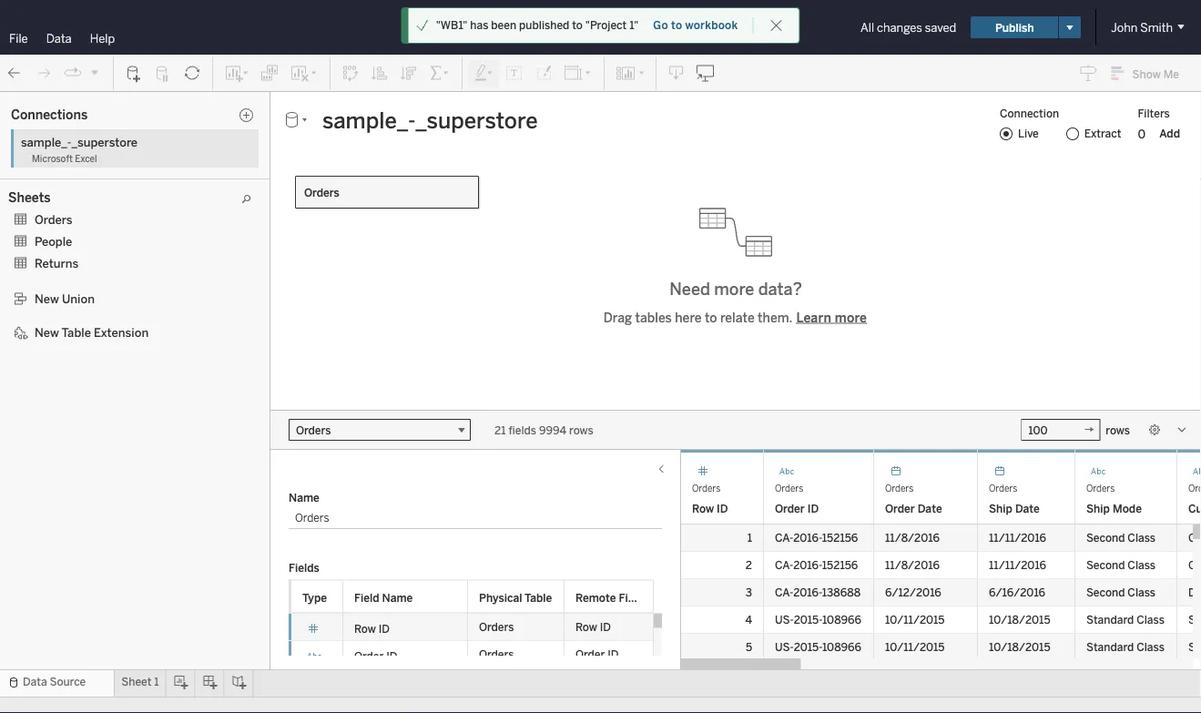 Task type: describe. For each thing, give the bounding box(es) containing it.
extract
[[1085, 127, 1122, 140]]

21 fields 9994 rows
[[495, 423, 594, 437]]

orders inside orders order date
[[886, 483, 914, 494]]

2 horizontal spatial row
[[693, 503, 714, 516]]

draft
[[422, 21, 447, 34]]

physical table
[[479, 592, 552, 605]]

new table extension
[[35, 325, 149, 340]]

published
[[519, 19, 570, 32]]

pause auto updates image
[[154, 64, 172, 82]]

0 vertical spatial 1
[[416, 163, 427, 188]]

"wb1"
[[436, 19, 468, 32]]

show me button
[[1104, 59, 1196, 87]]

data guide image
[[1080, 64, 1099, 82]]

second class for 1
[[1087, 532, 1156, 545]]

postal
[[46, 346, 78, 359]]

3
[[746, 586, 753, 600]]

cg for 1
[[1189, 532, 1202, 545]]

postal code
[[46, 346, 108, 359]]

10/11/2015 for 5
[[886, 641, 945, 654]]

ord cu
[[1189, 483, 1202, 516]]

orders button
[[289, 419, 471, 441]]

show
[[1133, 67, 1162, 80]]

highlight image
[[474, 64, 495, 82]]

1"
[[630, 19, 639, 32]]

orders inside popup button
[[296, 423, 331, 437]]

pages
[[210, 97, 240, 111]]

5
[[746, 641, 753, 654]]

learn
[[797, 310, 832, 325]]

name right union
[[100, 288, 131, 302]]

marks
[[210, 193, 241, 206]]

new union
[[35, 292, 95, 306]]

workbook
[[686, 19, 738, 32]]

data source
[[23, 676, 86, 689]]

class for 3
[[1128, 586, 1156, 600]]

6/16/2016
[[990, 586, 1046, 600]]

11/11/2016 for 2
[[990, 559, 1047, 572]]

customer for customer name
[[46, 288, 98, 302]]

sheets
[[8, 191, 51, 206]]

fields
[[509, 423, 537, 437]]

0 vertical spatial data
[[46, 31, 72, 46]]

9994
[[539, 423, 567, 437]]

me
[[1164, 67, 1180, 80]]

orders order date
[[886, 483, 943, 516]]

new for new table extension
[[35, 325, 59, 340]]

fields
[[289, 561, 320, 575]]

2015- for 4
[[794, 614, 823, 627]]

tables
[[16, 190, 52, 205]]

need more data?
[[670, 280, 803, 299]]

standard class for 5
[[1087, 641, 1165, 654]]

redo image
[[35, 64, 53, 82]]

0 horizontal spatial more
[[715, 280, 755, 299]]

city
[[46, 231, 67, 244]]

class for 5
[[1137, 641, 1165, 654]]

2 rows from the left
[[1106, 423, 1131, 437]]

0
[[1138, 126, 1146, 141]]

0 horizontal spatial replay animation image
[[64, 64, 82, 82]]

order inside "orders order id"
[[775, 503, 805, 516]]

them.
[[758, 310, 793, 325]]

category
[[46, 212, 94, 225]]

need
[[670, 280, 711, 299]]

wb1
[[463, 19, 493, 36]]

refresh data source image
[[183, 64, 201, 82]]

new for new union
[[35, 292, 59, 306]]

add button
[[1152, 125, 1189, 143]]

ship mode
[[1087, 503, 1143, 516]]

grid containing type
[[289, 580, 678, 713]]

2016- for 2
[[794, 559, 823, 572]]

sort ascending image
[[371, 64, 389, 82]]

ship date
[[990, 503, 1040, 516]]

us-2015-108966 for 4
[[775, 614, 862, 627]]

_superstore for sample_-_superstore microsoft excel
[[72, 135, 138, 149]]

physical
[[479, 592, 523, 605]]

2016- for 1
[[794, 532, 823, 545]]

has
[[471, 19, 489, 32]]

second for 1
[[1087, 532, 1126, 545]]

2
[[746, 559, 753, 572]]

sample_-_superstore microsoft excel
[[21, 135, 138, 164]]

connections
[[11, 107, 88, 122]]

0 horizontal spatial sheet
[[121, 676, 152, 689]]

field name
[[354, 592, 413, 605]]

4
[[746, 614, 753, 627]]

grid containing row id
[[682, 450, 1202, 713]]

changes
[[878, 20, 923, 35]]

10/18/2015 for 4
[[990, 614, 1051, 627]]

sort descending image
[[400, 64, 418, 82]]

help
[[90, 31, 115, 46]]

orders inside "orders order id"
[[775, 483, 804, 494]]

rows
[[377, 128, 405, 141]]

2 vertical spatial data
[[23, 676, 47, 689]]

microsoft
[[32, 153, 73, 164]]

orders order id
[[775, 483, 819, 516]]

2016- for 3
[[794, 586, 823, 600]]

21
[[495, 423, 506, 437]]

people
[[35, 234, 72, 249]]

cu
[[1189, 503, 1202, 516]]

show me
[[1133, 67, 1180, 80]]

add
[[1160, 127, 1181, 140]]

drag
[[604, 310, 633, 325]]

1 horizontal spatial order id
[[354, 650, 398, 663]]

ca-2016-138688
[[775, 586, 861, 600]]

clear sheet image
[[290, 64, 319, 82]]

go to workbook link
[[653, 18, 739, 33]]

customer id
[[46, 269, 111, 282]]

all changes saved
[[861, 20, 957, 35]]

second for 2
[[1087, 559, 1126, 572]]

1 field from the left
[[354, 592, 380, 605]]

sample_- for sample_-_superstore
[[23, 124, 69, 137]]

sample_-_superstore
[[23, 124, 131, 137]]

10/11/2015 for 4
[[886, 614, 945, 627]]

country
[[46, 250, 88, 263]]

tables
[[636, 310, 672, 325]]

longitude (generated)
[[46, 655, 160, 668]]

all
[[861, 20, 875, 35]]

longitude
[[46, 655, 97, 668]]

go
[[654, 19, 669, 32]]

size
[[259, 269, 279, 281]]

option group containing live
[[995, 125, 1122, 143]]

1 horizontal spatial row
[[576, 621, 598, 634]]

here
[[675, 310, 702, 325]]

6/12/2016
[[886, 586, 942, 600]]

2 date from the left
[[1016, 503, 1040, 516]]

union
[[62, 292, 95, 306]]

138688
[[823, 586, 861, 600]]

2015- for 5
[[794, 641, 823, 654]]

class for 4
[[1137, 614, 1165, 627]]

0 vertical spatial sheet 1
[[363, 163, 427, 188]]



Task type: locate. For each thing, give the bounding box(es) containing it.
152156 for 1
[[823, 532, 859, 545]]

1 us- from the top
[[775, 614, 794, 627]]

extension
[[94, 325, 149, 340]]

name up fields
[[289, 491, 320, 504]]

code
[[81, 346, 108, 359]]

1 up 2
[[748, 532, 753, 545]]

1 cg from the top
[[1189, 532, 1202, 545]]

2 so from the top
[[1189, 641, 1202, 654]]

date left the 'ship date'
[[918, 503, 943, 516]]

swap rows and columns image
[[342, 64, 360, 82]]

rows right 9994
[[570, 423, 594, 437]]

row group containing orders
[[289, 614, 654, 713]]

cg up dv
[[1189, 559, 1202, 572]]

to
[[572, 19, 583, 32], [672, 19, 683, 32], [705, 310, 718, 325]]

tooltip
[[253, 320, 285, 332]]

ca-
[[775, 532, 794, 545], [775, 559, 794, 572], [775, 586, 794, 600]]

2 vertical spatial 1
[[154, 676, 159, 689]]

excel
[[75, 153, 97, 164]]

1 horizontal spatial replay animation image
[[89, 67, 100, 78]]

1 horizontal spatial rows
[[1106, 423, 1131, 437]]

table right physical
[[525, 592, 552, 605]]

1 vertical spatial data
[[11, 97, 38, 112]]

table up postal code
[[62, 325, 91, 340]]

drag tables here to relate them. learn more
[[604, 310, 868, 325]]

"wb1" has been published to "project 1"
[[436, 19, 639, 32]]

1
[[416, 163, 427, 188], [748, 532, 753, 545], [154, 676, 159, 689]]

3 ca- from the top
[[775, 586, 794, 600]]

1 2016- from the top
[[794, 532, 823, 545]]

0 vertical spatial ca-
[[775, 532, 794, 545]]

order down remote
[[576, 648, 605, 661]]

1 11/11/2016 from the top
[[990, 532, 1047, 545]]

3 second from the top
[[1087, 586, 1126, 600]]

11/8/2016 up "6/12/2016" at the bottom
[[886, 559, 940, 572]]

0 vertical spatial so
[[1189, 614, 1202, 627]]

1 vertical spatial ca-2016-152156
[[775, 559, 859, 572]]

1 vertical spatial new
[[35, 325, 59, 340]]

1 vertical spatial 11/8/2016
[[886, 559, 940, 572]]

2 second class from the top
[[1087, 559, 1156, 572]]

fit image
[[564, 64, 593, 82]]

2016- down "orders order id"
[[794, 532, 823, 545]]

saved
[[926, 20, 957, 35]]

11/8/2016
[[886, 532, 940, 545], [886, 559, 940, 572]]

us-
[[775, 614, 794, 627], [775, 641, 794, 654]]

_superstore for sample_-_superstore
[[69, 124, 131, 137]]

row containing 1
[[682, 525, 1202, 552]]

sample_- down connections
[[23, 124, 69, 137]]

go to workbook
[[654, 19, 738, 32]]

_superstore down analytics
[[69, 124, 131, 137]]

2 ca- from the top
[[775, 559, 794, 572]]

data
[[46, 31, 72, 46], [11, 97, 38, 112], [23, 676, 47, 689]]

152156 for 2
[[823, 559, 859, 572]]

more right learn
[[835, 310, 868, 325]]

2016-
[[794, 532, 823, 545], [794, 559, 823, 572], [794, 586, 823, 600]]

1 horizontal spatial row id
[[576, 621, 611, 634]]

1 horizontal spatial ship
[[1087, 503, 1111, 516]]

0 vertical spatial second
[[1087, 532, 1126, 545]]

grid
[[682, 450, 1202, 713], [289, 580, 678, 713]]

row containing 4
[[682, 607, 1202, 634]]

0 horizontal spatial row
[[354, 622, 376, 636]]

2 108966 from the top
[[823, 641, 862, 654]]

0 horizontal spatial row group
[[289, 614, 654, 713]]

ca- down "orders order id"
[[775, 532, 794, 545]]

1 2015- from the top
[[794, 614, 823, 627]]

1 vertical spatial standard class
[[1087, 641, 1165, 654]]

2 new from the top
[[35, 325, 59, 340]]

row id down field name
[[354, 622, 390, 636]]

row group
[[682, 525, 1202, 713], [289, 614, 654, 713]]

2 vertical spatial second
[[1087, 586, 1126, 600]]

ca-2016-152156 for 2
[[775, 559, 859, 572]]

2016- up ca-2016-138688
[[794, 559, 823, 572]]

0 horizontal spatial ship
[[990, 503, 1013, 516]]

success image
[[416, 19, 429, 32]]

2 us- from the top
[[775, 641, 794, 654]]

name
[[100, 288, 131, 302], [289, 491, 320, 504], [382, 592, 413, 605], [647, 592, 678, 605]]

1 second from the top
[[1087, 532, 1126, 545]]

0 vertical spatial ca-2016-152156
[[775, 532, 859, 545]]

1 horizontal spatial table
[[525, 592, 552, 605]]

1 horizontal spatial 1
[[416, 163, 427, 188]]

us-2015-108966 for 5
[[775, 641, 862, 654]]

11/11/2016 up the 6/16/2016 on the bottom right
[[990, 559, 1047, 572]]

ca-2016-152156 up ca-2016-138688
[[775, 559, 859, 572]]

2015-
[[794, 614, 823, 627], [794, 641, 823, 654]]

1 vertical spatial 2015-
[[794, 641, 823, 654]]

2016- right 3
[[794, 586, 823, 600]]

1 second class from the top
[[1087, 532, 1156, 545]]

standard for 5
[[1087, 641, 1135, 654]]

john smith
[[1112, 20, 1174, 35]]

customer
[[46, 269, 98, 282], [46, 288, 98, 302]]

(generated)
[[100, 655, 160, 668]]

0 vertical spatial new
[[35, 292, 59, 306]]

ship for ship mode
[[1087, 503, 1111, 516]]

publish
[[996, 21, 1035, 34]]

to left "project
[[572, 19, 583, 32]]

customer down customer id
[[46, 288, 98, 302]]

1 ca-2016-152156 from the top
[[775, 532, 859, 545]]

11/8/2016 for 1
[[886, 532, 940, 545]]

class for 2
[[1128, 559, 1156, 572]]

0 vertical spatial 152156
[[823, 532, 859, 545]]

0 horizontal spatial order id
[[46, 327, 90, 340]]

source
[[50, 676, 86, 689]]

3 2016- from the top
[[794, 586, 823, 600]]

filters
[[1138, 107, 1171, 120]]

row
[[682, 525, 1202, 552], [682, 552, 1202, 580], [682, 580, 1202, 607], [682, 607, 1202, 634], [289, 614, 654, 641], [682, 634, 1202, 662], [289, 641, 654, 668], [682, 662, 1202, 689]]

1 vertical spatial 11/11/2016
[[990, 559, 1047, 572]]

date
[[918, 503, 943, 516], [1016, 503, 1040, 516]]

1 horizontal spatial to
[[672, 19, 683, 32]]

to right go
[[672, 19, 683, 32]]

show/hide cards image
[[616, 64, 645, 82]]

1 ca- from the top
[[775, 532, 794, 545]]

0 horizontal spatial rows
[[570, 423, 594, 437]]

1 rows from the left
[[570, 423, 594, 437]]

sheet 1 down rows
[[363, 163, 427, 188]]

0 vertical spatial table
[[62, 325, 91, 340]]

2 2016- from the top
[[794, 559, 823, 572]]

2 field from the left
[[619, 592, 644, 605]]

1 vertical spatial second class
[[1087, 559, 1156, 572]]

ord
[[1189, 483, 1202, 494]]

_superstore up excel
[[72, 135, 138, 149]]

sheet 1 down the (generated)
[[121, 676, 159, 689]]

1 10/11/2015 from the top
[[886, 614, 945, 627]]

dv
[[1189, 586, 1202, 600]]

name right remote
[[647, 592, 678, 605]]

new data source image
[[125, 64, 143, 82]]

0 vertical spatial us-
[[775, 614, 794, 627]]

0 vertical spatial customer
[[46, 269, 98, 282]]

1 standard from the top
[[1087, 614, 1135, 627]]

row id
[[693, 503, 729, 516], [576, 621, 611, 634], [354, 622, 390, 636]]

us- right 4
[[775, 614, 794, 627]]

0 vertical spatial us-2015-108966
[[775, 614, 862, 627]]

1 152156 from the top
[[823, 532, 859, 545]]

2 11/8/2016 from the top
[[886, 559, 940, 572]]

columns
[[377, 97, 423, 110]]

2 second from the top
[[1087, 559, 1126, 572]]

2 cg from the top
[[1189, 559, 1202, 572]]

1 vertical spatial customer
[[46, 288, 98, 302]]

publish button
[[972, 16, 1059, 38]]

10/18/2015
[[990, 614, 1051, 627], [990, 641, 1051, 654]]

order up postal
[[46, 327, 76, 340]]

1 vertical spatial 10/18/2015
[[990, 641, 1051, 654]]

"wb1" has been published to "project 1" alert
[[436, 17, 639, 34]]

0 horizontal spatial row id
[[354, 622, 390, 636]]

0 vertical spatial sheet
[[363, 163, 412, 188]]

2 vertical spatial 2016-
[[794, 586, 823, 600]]

relate
[[721, 310, 755, 325]]

None text field
[[1022, 419, 1101, 441]]

1 vertical spatial 108966
[[823, 641, 862, 654]]

to inside "wb1" has been published to "project 1" alert
[[572, 19, 583, 32]]

format workbook image
[[535, 64, 553, 82]]

row containing 2
[[682, 552, 1202, 580]]

1 108966 from the top
[[823, 614, 862, 627]]

john
[[1112, 20, 1138, 35]]

2 standard from the top
[[1087, 641, 1135, 654]]

10/18/2015 for 5
[[990, 641, 1051, 654]]

2 horizontal spatial order id
[[576, 648, 619, 661]]

1 standard class from the top
[[1087, 614, 1165, 627]]

108966 for 4
[[823, 614, 862, 627]]

Name text field
[[289, 508, 662, 529]]

standard class for 4
[[1087, 614, 1165, 627]]

so for 4
[[1189, 614, 1202, 627]]

2 2015- from the top
[[794, 641, 823, 654]]

customer for customer id
[[46, 269, 98, 282]]

2 customer from the top
[[46, 288, 98, 302]]

1 down the (generated)
[[154, 676, 159, 689]]

0 vertical spatial 108966
[[823, 614, 862, 627]]

1 date from the left
[[918, 503, 943, 516]]

1 horizontal spatial sheet 1
[[363, 163, 427, 188]]

data?
[[759, 280, 803, 299]]

1 so from the top
[[1189, 614, 1202, 627]]

Search text field
[[5, 158, 124, 180]]

11/8/2016 for 2
[[886, 559, 940, 572]]

table inside "grid"
[[525, 592, 552, 605]]

new up postal
[[35, 325, 59, 340]]

2 vertical spatial ca-
[[775, 586, 794, 600]]

ship
[[990, 503, 1013, 516], [1087, 503, 1111, 516]]

108966 for 5
[[823, 641, 862, 654]]

2 vertical spatial second class
[[1087, 586, 1156, 600]]

order id down field name
[[354, 650, 398, 663]]

to inside go to workbook link
[[672, 19, 683, 32]]

ca- for 3
[[775, 586, 794, 600]]

standard for 4
[[1087, 614, 1135, 627]]

data up redo icon
[[46, 31, 72, 46]]

second class for 2
[[1087, 559, 1156, 572]]

ca-2016-152156 down "orders order id"
[[775, 532, 859, 545]]

row group for "grid" containing row id
[[682, 525, 1202, 713]]

undo image
[[5, 64, 24, 82]]

2 horizontal spatial row id
[[693, 503, 729, 516]]

ship left the mode
[[1087, 503, 1111, 516]]

2 ship from the left
[[1087, 503, 1111, 516]]

0 horizontal spatial sheet 1
[[121, 676, 159, 689]]

1 vertical spatial 10/11/2015
[[886, 641, 945, 654]]

1 ship from the left
[[990, 503, 1013, 516]]

1 vertical spatial so
[[1189, 641, 1202, 654]]

row id down remote
[[576, 621, 611, 634]]

11/11/2016 for 1
[[990, 532, 1047, 545]]

3 second class from the top
[[1087, 586, 1156, 600]]

11/11/2016 down the 'ship date'
[[990, 532, 1047, 545]]

ship for ship date
[[990, 503, 1013, 516]]

customer name
[[46, 288, 131, 302]]

0 vertical spatial standard class
[[1087, 614, 1165, 627]]

data left source
[[23, 676, 47, 689]]

1 horizontal spatial date
[[1016, 503, 1040, 516]]

sample_- for sample_-_superstore microsoft excel
[[21, 135, 72, 149]]

row group containing 1
[[682, 525, 1202, 713]]

1 new from the top
[[35, 292, 59, 306]]

0 vertical spatial 10/18/2015
[[990, 614, 1051, 627]]

standard
[[1087, 614, 1135, 627], [1087, 641, 1135, 654]]

sample_- inside sample_-_superstore microsoft excel
[[21, 135, 72, 149]]

table for physical
[[525, 592, 552, 605]]

0 horizontal spatial grid
[[289, 580, 678, 713]]

ca- right 3
[[775, 586, 794, 600]]

row containing 3
[[682, 580, 1202, 607]]

sample_-
[[23, 124, 69, 137], [21, 135, 72, 149]]

us- right 5
[[775, 641, 794, 654]]

replay animation image
[[64, 64, 82, 82], [89, 67, 100, 78]]

2 11/11/2016 from the top
[[990, 559, 1047, 572]]

1 customer from the top
[[46, 269, 98, 282]]

1 11/8/2016 from the top
[[886, 532, 940, 545]]

orders
[[304, 186, 340, 199], [35, 212, 73, 227], [296, 423, 331, 437], [693, 483, 721, 494], [775, 483, 804, 494], [886, 483, 914, 494], [990, 483, 1018, 494], [1087, 483, 1116, 494], [479, 621, 514, 634], [479, 648, 514, 661]]

second for 3
[[1087, 586, 1126, 600]]

2 horizontal spatial 1
[[748, 532, 753, 545]]

2 10/11/2015 from the top
[[886, 641, 945, 654]]

None text field
[[315, 107, 984, 134]]

1 down columns
[[416, 163, 427, 188]]

connection
[[1001, 107, 1060, 120]]

row
[[693, 503, 714, 516], [576, 621, 598, 634], [354, 622, 376, 636]]

1 vertical spatial standard
[[1087, 641, 1135, 654]]

0 horizontal spatial table
[[62, 325, 91, 340]]

0 vertical spatial 11/8/2016
[[886, 532, 940, 545]]

2 horizontal spatial to
[[705, 310, 718, 325]]

date inside orders order date
[[918, 503, 943, 516]]

1 horizontal spatial row group
[[682, 525, 1202, 713]]

field right remote
[[619, 592, 644, 605]]

second class for 3
[[1087, 586, 1156, 600]]

collapse image
[[167, 99, 178, 110]]

1 vertical spatial us-2015-108966
[[775, 641, 862, 654]]

type
[[303, 592, 327, 605]]

0 horizontal spatial to
[[572, 19, 583, 32]]

1 vertical spatial second
[[1087, 559, 1126, 572]]

live
[[1019, 127, 1039, 140]]

sheet down rows
[[363, 163, 412, 188]]

field right type
[[354, 592, 380, 605]]

returns
[[35, 256, 79, 271]]

replay animation image right redo icon
[[64, 64, 82, 82]]

1 horizontal spatial sheet
[[363, 163, 412, 188]]

us- for 4
[[775, 614, 794, 627]]

0 vertical spatial second class
[[1087, 532, 1156, 545]]

show labels image
[[506, 64, 524, 82]]

new worksheet image
[[224, 64, 250, 82]]

remote field name
[[576, 592, 678, 605]]

name right type
[[382, 592, 413, 605]]

row group for "grid" containing type
[[289, 614, 654, 713]]

new
[[35, 292, 59, 306], [35, 325, 59, 340]]

smith
[[1141, 20, 1174, 35]]

1 vertical spatial us-
[[775, 641, 794, 654]]

us- for 5
[[775, 641, 794, 654]]

ship up the 6/16/2016 on the bottom right
[[990, 503, 1013, 516]]

1 vertical spatial sheet 1
[[121, 676, 159, 689]]

0 vertical spatial standard
[[1087, 614, 1135, 627]]

0 vertical spatial more
[[715, 280, 755, 299]]

download image
[[668, 64, 686, 82]]

order id down remote
[[576, 648, 619, 661]]

0 vertical spatial cg
[[1189, 532, 1202, 545]]

11/8/2016 down orders order date
[[886, 532, 940, 545]]

order id up postal
[[46, 327, 90, 340]]

1 vertical spatial ca-
[[775, 559, 794, 572]]

order down field name
[[354, 650, 384, 663]]

1 vertical spatial 152156
[[823, 559, 859, 572]]

date up the 6/16/2016 on the bottom right
[[1016, 503, 1040, 516]]

2 10/18/2015 from the top
[[990, 641, 1051, 654]]

row id left "orders order id"
[[693, 503, 729, 516]]

class
[[1128, 532, 1156, 545], [1128, 559, 1156, 572], [1128, 586, 1156, 600], [1137, 614, 1165, 627], [1137, 641, 1165, 654]]

analytics
[[84, 97, 136, 112]]

1 us-2015-108966 from the top
[[775, 614, 862, 627]]

1 vertical spatial 2016-
[[794, 559, 823, 572]]

second class
[[1087, 532, 1156, 545], [1087, 559, 1156, 572], [1087, 586, 1156, 600]]

1 vertical spatial table
[[525, 592, 552, 605]]

so for 5
[[1189, 641, 1202, 654]]

open and edit this workbook in tableau desktop image
[[697, 64, 715, 82]]

learn more link
[[796, 309, 869, 326]]

0 horizontal spatial field
[[354, 592, 380, 605]]

sample_- up microsoft
[[21, 135, 72, 149]]

file
[[9, 31, 28, 46]]

sheet down the (generated)
[[121, 676, 152, 689]]

1 vertical spatial more
[[835, 310, 868, 325]]

0 vertical spatial 11/11/2016
[[990, 532, 1047, 545]]

order up ca-2016-138688
[[775, 503, 805, 516]]

id inside "orders order id"
[[808, 503, 819, 516]]

rows up 'ship mode'
[[1106, 423, 1131, 437]]

ca- for 2
[[775, 559, 794, 572]]

mode
[[1113, 503, 1143, 516]]

"project
[[586, 19, 627, 32]]

order inside orders order date
[[886, 503, 916, 516]]

replay animation image down the help
[[89, 67, 100, 78]]

0 vertical spatial 2016-
[[794, 532, 823, 545]]

option group
[[995, 125, 1122, 143]]

table for new
[[62, 325, 91, 340]]

1 inside row
[[748, 532, 753, 545]]

2 152156 from the top
[[823, 559, 859, 572]]

cg down cu
[[1189, 532, 1202, 545]]

1 vertical spatial cg
[[1189, 559, 1202, 572]]

1 vertical spatial 1
[[748, 532, 753, 545]]

class for 1
[[1128, 532, 1156, 545]]

1 horizontal spatial grid
[[682, 450, 1202, 713]]

cg for 2
[[1189, 559, 1202, 572]]

1 10/18/2015 from the top
[[990, 614, 1051, 627]]

table
[[62, 325, 91, 340], [525, 592, 552, 605]]

0 horizontal spatial date
[[918, 503, 943, 516]]

row containing 5
[[682, 634, 1202, 662]]

data down undo image
[[11, 97, 38, 112]]

1 horizontal spatial more
[[835, 310, 868, 325]]

0 horizontal spatial 1
[[154, 676, 159, 689]]

ca- right 2
[[775, 559, 794, 572]]

new left union
[[35, 292, 59, 306]]

2 standard class from the top
[[1087, 641, 1165, 654]]

to right here
[[705, 310, 718, 325]]

order id
[[46, 327, 90, 340], [576, 648, 619, 661], [354, 650, 398, 663]]

row group inside "grid"
[[289, 614, 654, 713]]

duplicate image
[[261, 64, 279, 82]]

_superstore
[[69, 124, 131, 137], [72, 135, 138, 149]]

ca- for 1
[[775, 532, 794, 545]]

0 vertical spatial 2015-
[[794, 614, 823, 627]]

1 horizontal spatial field
[[619, 592, 644, 605]]

totals image
[[429, 64, 451, 82]]

1 vertical spatial sheet
[[121, 676, 152, 689]]

order up "6/12/2016" at the bottom
[[886, 503, 916, 516]]

ca-2016-152156 for 1
[[775, 532, 859, 545]]

_superstore inside sample_-_superstore microsoft excel
[[72, 135, 138, 149]]

0 vertical spatial 10/11/2015
[[886, 614, 945, 627]]

customer down country at top
[[46, 269, 98, 282]]

2 us-2015-108966 from the top
[[775, 641, 862, 654]]

2 ca-2016-152156 from the top
[[775, 559, 859, 572]]

more up drag tables here to relate them. learn more in the top of the page
[[715, 280, 755, 299]]



Task type: vqa. For each thing, say whether or not it's contained in the screenshot.
source,
no



